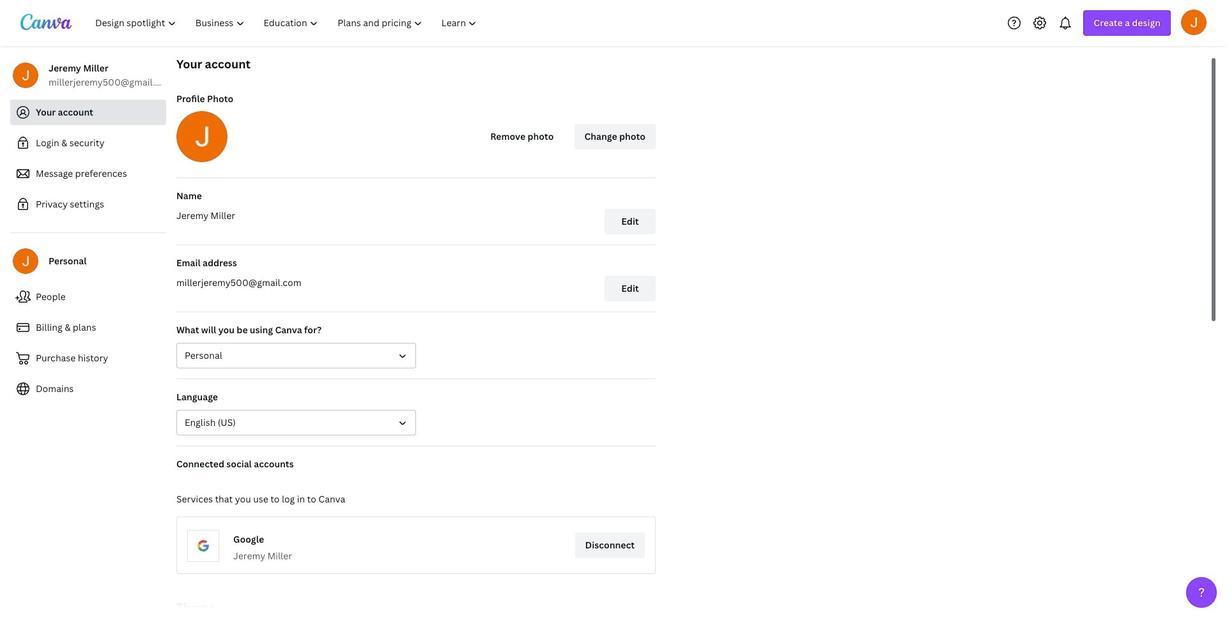 Task type: locate. For each thing, give the bounding box(es) containing it.
Language: English (US) button
[[176, 410, 416, 436]]

None button
[[176, 343, 416, 369]]



Task type: describe. For each thing, give the bounding box(es) containing it.
top level navigation element
[[87, 10, 488, 36]]

jeremy miller image
[[1181, 9, 1207, 35]]



Task type: vqa. For each thing, say whether or not it's contained in the screenshot.
'button'
yes



